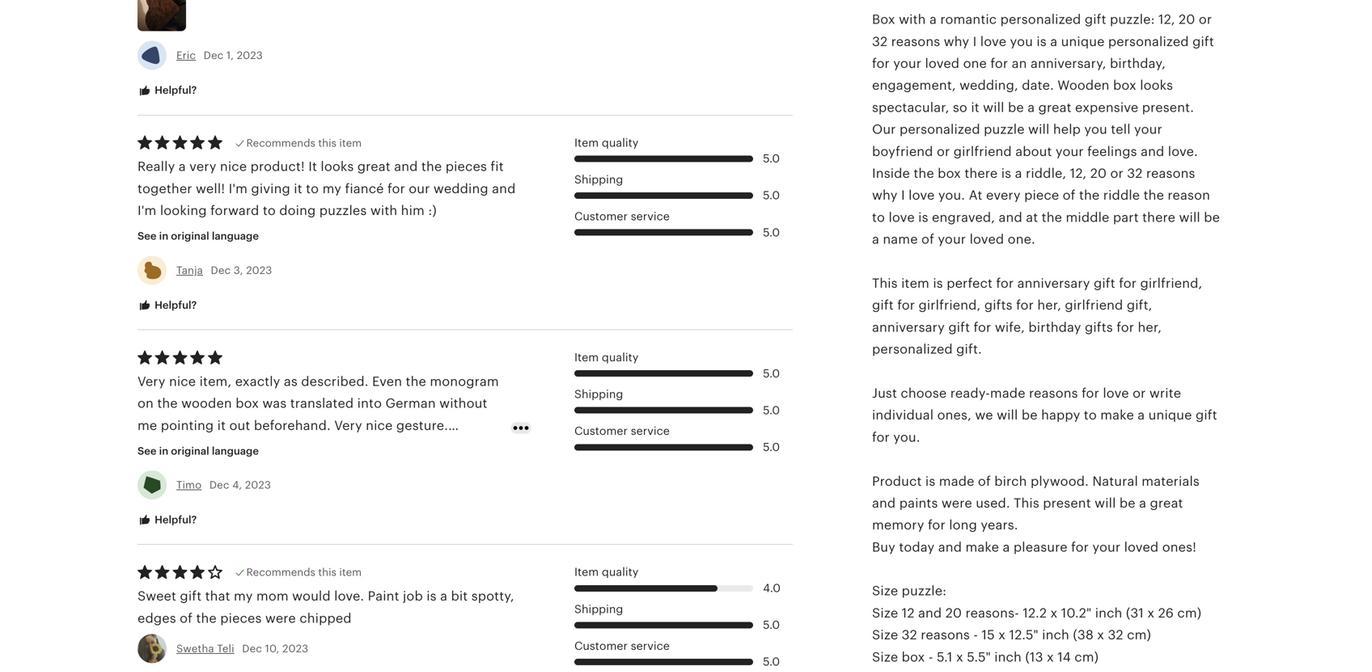 Task type: locate. For each thing, give the bounding box(es) containing it.
inch up 14 at bottom right
[[1043, 629, 1070, 643]]

loved up engagement,
[[926, 56, 960, 71]]

1 vertical spatial customer
[[575, 425, 628, 438]]

it right so
[[971, 100, 980, 115]]

12,
[[1159, 12, 1176, 27], [1070, 166, 1087, 181]]

1 see from the top
[[138, 230, 157, 243]]

helpful? button for timo dec 4, 2023
[[125, 506, 209, 536]]

quality
[[602, 136, 639, 149], [602, 351, 639, 364], [602, 566, 639, 579]]

in for tanja dec 3, 2023
[[159, 230, 168, 243]]

unique
[[1062, 34, 1105, 49], [1149, 408, 1193, 423]]

0 vertical spatial make
[[1101, 408, 1135, 423]]

1 horizontal spatial i
[[973, 34, 977, 49]]

box left 5.1
[[902, 651, 925, 665]]

giving
[[251, 182, 290, 196]]

1 vertical spatial i
[[902, 188, 905, 203]]

eric
[[176, 49, 196, 62]]

1 vertical spatial with
[[371, 204, 398, 218]]

reasons up 5.1
[[921, 629, 970, 643]]

helpful? button down tanja link
[[125, 291, 209, 321]]

very
[[138, 375, 166, 389], [334, 419, 362, 433]]

make inside product is made of birch plywood. natural materials and paints were used. this present will be a great memory for long years. buy today and make a pleasure for your loved ones!
[[966, 541, 1000, 555]]

unique inside just choose ready-made reasons for love or write individual ones, we will be happy to make a unique gift for you.
[[1149, 408, 1193, 423]]

or
[[1199, 12, 1213, 27], [937, 144, 950, 159], [1111, 166, 1124, 181], [1133, 386, 1146, 401]]

it
[[309, 160, 317, 174]]

1 vertical spatial inch
[[1043, 629, 1070, 643]]

very up well!
[[190, 160, 217, 174]]

love. inside sweet gift that my mom would love. paint job is a bit spotty, edges of the pieces were chipped
[[334, 590, 364, 604]]

love left write at the bottom
[[1103, 386, 1130, 401]]

0 vertical spatial girlfriend,
[[1141, 276, 1203, 291]]

for down individual
[[873, 430, 890, 445]]

3 helpful? button from the top
[[125, 506, 209, 536]]

is
[[1037, 34, 1047, 49], [1002, 166, 1012, 181], [919, 210, 929, 225], [933, 276, 944, 291], [926, 474, 936, 489], [427, 590, 437, 604]]

0 vertical spatial helpful? button
[[125, 76, 209, 106]]

2 size from the top
[[873, 607, 899, 621]]

2 recommends from the top
[[246, 567, 316, 579]]

a
[[930, 12, 937, 27], [1051, 34, 1058, 49], [1028, 100, 1035, 115], [179, 160, 186, 174], [1015, 166, 1023, 181], [873, 232, 880, 247], [1138, 408, 1145, 423], [292, 441, 299, 455], [1140, 497, 1147, 511], [1003, 541, 1010, 555], [440, 590, 448, 604]]

1 horizontal spatial this
[[1014, 497, 1040, 511]]

2 vertical spatial customer
[[575, 640, 628, 653]]

inside
[[873, 166, 911, 181]]

one inside very nice item, exactly as described. even the monogram on the wooden box was translated into german without me pointing it out beforehand. very nice gesture. unfortunately there was a small typo on one of the puzzle pieces, but support was very accommodating.
[[391, 441, 415, 455]]

make
[[1101, 408, 1135, 423], [966, 541, 1000, 555]]

shipping
[[575, 173, 623, 186], [575, 388, 623, 401], [575, 603, 623, 616]]

about
[[1016, 144, 1053, 159]]

to right happy
[[1084, 408, 1097, 423]]

love up name
[[889, 210, 915, 225]]

1 vertical spatial it
[[294, 182, 303, 196]]

2 horizontal spatial inch
[[1096, 607, 1123, 621]]

-
[[974, 629, 979, 643], [929, 651, 934, 665]]

1 vertical spatial made
[[940, 474, 975, 489]]

1 size from the top
[[873, 585, 899, 599]]

0 vertical spatial helpful?
[[152, 84, 197, 96]]

recommends for mom
[[246, 567, 316, 579]]

0 horizontal spatial pieces
[[220, 612, 262, 626]]

0 vertical spatial this
[[873, 276, 898, 291]]

1 customer service from the top
[[575, 210, 670, 223]]

loved
[[926, 56, 960, 71], [970, 232, 1005, 247], [1125, 541, 1159, 555]]

spotty,
[[472, 590, 515, 604]]

there
[[965, 166, 998, 181], [1143, 210, 1176, 225], [228, 441, 261, 455]]

i'm
[[229, 182, 248, 196], [138, 204, 157, 218]]

the up middle
[[1080, 188, 1100, 203]]

gifts right birthday
[[1085, 320, 1114, 335]]

customer for really a very nice product! it looks great and the pieces fit together well! i'm giving it to my fiancé for our wedding and i'm looking forward to doing puzzles with him :)
[[575, 210, 628, 223]]

7 5.0 from the top
[[763, 619, 780, 632]]

it inside very nice item, exactly as described. even the monogram on the wooden box was translated into german without me pointing it out beforehand. very nice gesture. unfortunately there was a small typo on one of the puzzle pieces, but support was very accommodating.
[[217, 419, 226, 433]]

language
[[212, 230, 259, 243], [212, 446, 259, 458]]

dec for 1,
[[204, 49, 224, 62]]

2 see from the top
[[138, 446, 157, 458]]

great down materials
[[1151, 497, 1184, 511]]

2023 for tanja dec 3, 2023
[[246, 265, 272, 277]]

2 customer service from the top
[[575, 425, 670, 438]]

0 horizontal spatial great
[[358, 160, 391, 174]]

1 vertical spatial why
[[873, 188, 898, 203]]

present
[[1043, 497, 1092, 511]]

to inside just choose ready-made reasons for love or write individual ones, we will be happy to make a unique gift for you.
[[1084, 408, 1097, 423]]

1 recommends from the top
[[246, 137, 316, 149]]

you. inside "box with a romantic personalized gift puzzle: 12, 20 or 32 reasons why i love you is a unique personalized gift for your loved one for an anniversary, birthday, engagement, wedding, date. wooden box looks spectacular, so it will be a great expensive present. our personalized puzzle will help you tell your boyfriend or girlfriend about your feelings and love. inside the box there is a riddle, 12, 20 or 32 reasons why i love you. at every piece of the riddle the reason to love is engraved, and at the middle part there will be a name of your loved one."
[[939, 188, 966, 203]]

at
[[1026, 210, 1039, 225]]

12, right riddle,
[[1070, 166, 1087, 181]]

happy
[[1042, 408, 1081, 423]]

shipping for sweet gift that my mom would love. paint job is a bit spotty, edges of the pieces were chipped
[[575, 603, 623, 616]]

reasons inside just choose ready-made reasons for love or write individual ones, we will be happy to make a unique gift for you.
[[1030, 386, 1079, 401]]

her, down gift,
[[1138, 320, 1162, 335]]

item
[[339, 137, 362, 149], [902, 276, 930, 291], [339, 567, 362, 579]]

one up the wedding,
[[964, 56, 987, 71]]

nice up well!
[[220, 160, 247, 174]]

helpful? button down the timo
[[125, 506, 209, 536]]

cm)
[[1178, 607, 1202, 621], [1128, 629, 1152, 643], [1075, 651, 1099, 665]]

will up the about
[[1029, 122, 1050, 137]]

quality for really a very nice product! it looks great and the pieces fit together well! i'm giving it to my fiancé for our wedding and i'm looking forward to doing puzzles with him :)
[[602, 136, 639, 149]]

for left write at the bottom
[[1082, 386, 1100, 401]]

language down forward
[[212, 230, 259, 243]]

0 vertical spatial item quality
[[575, 136, 639, 149]]

helpful? button for tanja dec 3, 2023
[[125, 291, 209, 321]]

0 vertical spatial unique
[[1062, 34, 1105, 49]]

sweet
[[138, 590, 176, 604]]

reasons
[[892, 34, 941, 49], [1147, 166, 1196, 181], [1030, 386, 1079, 401], [921, 629, 970, 643]]

a inside sweet gift that my mom would love. paint job is a bit spotty, edges of the pieces were chipped
[[440, 590, 448, 604]]

very
[[190, 160, 217, 174], [292, 463, 319, 477]]

swetha
[[176, 643, 214, 655]]

1 horizontal spatial girlfriend,
[[1141, 276, 1203, 291]]

i down romantic
[[973, 34, 977, 49]]

dec left 3,
[[211, 265, 231, 277]]

i
[[973, 34, 977, 49], [902, 188, 905, 203]]

1 horizontal spatial unique
[[1149, 408, 1193, 423]]

10.2"
[[1062, 607, 1092, 621]]

is up paints
[[926, 474, 936, 489]]

size
[[873, 585, 899, 599], [873, 607, 899, 621], [873, 629, 899, 643], [873, 651, 899, 665]]

in down looking at the top of the page
[[159, 230, 168, 243]]

were
[[942, 497, 973, 511], [265, 612, 296, 626]]

2 quality from the top
[[602, 351, 639, 364]]

will down natural
[[1095, 497, 1117, 511]]

unique up anniversary,
[[1062, 34, 1105, 49]]

my up puzzles
[[323, 182, 342, 196]]

0 horizontal spatial you.
[[894, 430, 921, 445]]

0 vertical spatial with
[[899, 12, 926, 27]]

2023 right 1,
[[237, 49, 263, 62]]

see for timo
[[138, 446, 157, 458]]

3 5.0 from the top
[[763, 226, 780, 239]]

my inside sweet gift that my mom would love. paint job is a bit spotty, edges of the pieces were chipped
[[234, 590, 253, 604]]

see
[[138, 230, 157, 243], [138, 446, 157, 458]]

2 vertical spatial helpful? button
[[125, 506, 209, 536]]

so
[[953, 100, 968, 115]]

the inside sweet gift that my mom would love. paint job is a bit spotty, edges of the pieces were chipped
[[196, 612, 217, 626]]

2 shipping from the top
[[575, 388, 623, 401]]

3 helpful? from the top
[[152, 514, 197, 527]]

1 vertical spatial see in original language
[[138, 446, 259, 458]]

1 horizontal spatial very
[[292, 463, 319, 477]]

you down expensive
[[1085, 122, 1108, 137]]

- left 5.1
[[929, 651, 934, 665]]

1 horizontal spatial looks
[[1141, 78, 1174, 93]]

1 vertical spatial nice
[[169, 375, 196, 389]]

2 vertical spatial it
[[217, 419, 226, 433]]

1 horizontal spatial love.
[[1169, 144, 1199, 159]]

helpful? for eric
[[152, 84, 197, 96]]

2 vertical spatial helpful?
[[152, 514, 197, 527]]

0 horizontal spatial very
[[190, 160, 217, 174]]

1 language from the top
[[212, 230, 259, 243]]

2 original from the top
[[171, 446, 209, 458]]

0 horizontal spatial with
[[371, 204, 398, 218]]

you up an at the top of the page
[[1011, 34, 1034, 49]]

0 vertical spatial on
[[138, 397, 154, 411]]

0 vertical spatial one
[[964, 56, 987, 71]]

your inside product is made of birch plywood. natural materials and paints were used. this present will be a great memory for long years. buy today and make a pleasure for your loved ones!
[[1093, 541, 1121, 555]]

0 vertical spatial made
[[991, 386, 1026, 401]]

see in original language for tanja
[[138, 230, 259, 243]]

5.0
[[763, 152, 780, 165], [763, 189, 780, 202], [763, 226, 780, 239], [763, 367, 780, 380], [763, 404, 780, 417], [763, 441, 780, 454], [763, 619, 780, 632]]

helpful? down tanja link
[[152, 299, 197, 312]]

0 vertical spatial i'm
[[229, 182, 248, 196]]

1 horizontal spatial loved
[[970, 232, 1005, 247]]

birthday,
[[1110, 56, 1166, 71]]

1 vertical spatial unique
[[1149, 408, 1193, 423]]

1 vertical spatial in
[[159, 446, 168, 458]]

0 vertical spatial recommends
[[246, 137, 316, 149]]

reason
[[1168, 188, 1211, 203]]

1 vertical spatial shipping
[[575, 388, 623, 401]]

2 5.0 from the top
[[763, 189, 780, 202]]

name
[[883, 232, 918, 247]]

0 horizontal spatial this
[[873, 276, 898, 291]]

0 horizontal spatial were
[[265, 612, 296, 626]]

- left the 15
[[974, 629, 979, 643]]

1 horizontal spatial you.
[[939, 188, 966, 203]]

great inside product is made of birch plywood. natural materials and paints were used. this present will be a great memory for long years. buy today and make a pleasure for your loved ones!
[[1151, 497, 1184, 511]]

0 vertical spatial was
[[263, 397, 287, 411]]

nice down into
[[366, 419, 393, 433]]

we
[[976, 408, 994, 423]]

0 vertical spatial see in original language button
[[125, 222, 271, 251]]

1 recommends this item from the top
[[246, 137, 362, 149]]

just choose ready-made reasons for love or write individual ones, we will be happy to make a unique gift for you.
[[873, 386, 1218, 445]]

2 item from the top
[[575, 351, 599, 364]]

will right we
[[997, 408, 1019, 423]]

anniversary up 'choose'
[[873, 320, 945, 335]]

a left bit
[[440, 590, 448, 604]]

every
[[987, 188, 1021, 203]]

long
[[950, 519, 978, 533]]

will inside product is made of birch plywood. natural materials and paints were used. this present will be a great memory for long years. buy today and make a pleasure for your loved ones!
[[1095, 497, 1117, 511]]

2 vertical spatial loved
[[1125, 541, 1159, 555]]

2 vertical spatial item
[[575, 566, 599, 579]]

you. inside just choose ready-made reasons for love or write individual ones, we will be happy to make a unique gift for you.
[[894, 430, 921, 445]]

made up we
[[991, 386, 1026, 401]]

item
[[575, 136, 599, 149], [575, 351, 599, 364], [575, 566, 599, 579]]

2 recommends this item from the top
[[246, 567, 362, 579]]

on up me on the bottom left
[[138, 397, 154, 411]]

2023 for eric dec 1, 2023
[[237, 49, 263, 62]]

size puzzle: size 12 and 20 reasons- 12.2 x 10.2" inch (31 x 26 cm) size 32 reasons - 15 x 12.5" inch (38 x 32 cm) size box - 5.1 x 5.5" inch (13 x 14 cm)
[[873, 585, 1202, 665]]

3 quality from the top
[[602, 566, 639, 579]]

2 vertical spatial there
[[228, 441, 261, 455]]

3 item from the top
[[575, 566, 599, 579]]

1 quality from the top
[[602, 136, 639, 149]]

20 inside "size puzzle: size 12 and 20 reasons- 12.2 x 10.2" inch (31 x 26 cm) size 32 reasons - 15 x 12.5" inch (38 x 32 cm) size box - 5.1 x 5.5" inch (13 x 14 cm)"
[[946, 607, 962, 621]]

and inside "size puzzle: size 12 and 20 reasons- 12.2 x 10.2" inch (31 x 26 cm) size 32 reasons - 15 x 12.5" inch (38 x 32 cm) size box - 5.1 x 5.5" inch (13 x 14 cm)"
[[919, 607, 942, 621]]

tanja link
[[176, 265, 203, 277]]

0 horizontal spatial 12,
[[1070, 166, 1087, 181]]

2 helpful? button from the top
[[125, 291, 209, 321]]

made up long
[[940, 474, 975, 489]]

box
[[873, 12, 896, 27]]

was down beforehand. on the bottom left of page
[[264, 441, 289, 455]]

1 shipping from the top
[[575, 173, 623, 186]]

pieces inside really a very nice product! it looks great and the pieces fit together well! i'm giving it to my fiancé for our wedding and i'm looking forward to doing puzzles with him :)
[[446, 160, 487, 174]]

item,
[[200, 375, 232, 389]]

0 vertical spatial there
[[965, 166, 998, 181]]

present.
[[1143, 100, 1195, 115]]

dec for 4,
[[210, 480, 229, 492]]

pieces up the swetha teli dec 10, 2023
[[220, 612, 262, 626]]

1 vertical spatial loved
[[970, 232, 1005, 247]]

3 customer from the top
[[575, 640, 628, 653]]

item for together
[[339, 137, 362, 149]]

this
[[318, 137, 337, 149], [318, 567, 337, 579]]

1 service from the top
[[631, 210, 670, 223]]

love. inside "box with a romantic personalized gift puzzle: 12, 20 or 32 reasons why i love you is a unique personalized gift for your loved one for an anniversary, birthday, engagement, wedding, date. wooden box looks spectacular, so it will be a great expensive present. our personalized puzzle will help you tell your boyfriend or girlfriend about your feelings and love. inside the box there is a riddle, 12, 20 or 32 reasons why i love you. at every piece of the riddle the reason to love is engraved, and at the middle part there will be a name of your loved one."
[[1169, 144, 1199, 159]]

2 see in original language button from the top
[[125, 437, 271, 466]]

0 vertical spatial looks
[[1141, 78, 1174, 93]]

1 vertical spatial one
[[391, 441, 415, 455]]

will
[[984, 100, 1005, 115], [1029, 122, 1050, 137], [1180, 210, 1201, 225], [997, 408, 1019, 423], [1095, 497, 1117, 511]]

2 customer from the top
[[575, 425, 628, 438]]

make right happy
[[1101, 408, 1135, 423]]

x left 14 at bottom right
[[1047, 651, 1054, 665]]

and down the product
[[873, 497, 896, 511]]

2 helpful? from the top
[[152, 299, 197, 312]]

1 see in original language button from the top
[[125, 222, 271, 251]]

that
[[205, 590, 230, 604]]

pieces up wedding
[[446, 160, 487, 174]]

it inside "box with a romantic personalized gift puzzle: 12, 20 or 32 reasons why i love you is a unique personalized gift for your loved one for an anniversary, birthday, engagement, wedding, date. wooden box looks spectacular, so it will be a great expensive present. our personalized puzzle will help you tell your boyfriend or girlfriend about your feelings and love. inside the box there is a riddle, 12, 20 or 32 reasons why i love you. at every piece of the riddle the reason to love is engraved, and at the middle part there will be a name of your loved one."
[[971, 100, 980, 115]]

language for 4,
[[212, 446, 259, 458]]

3 item quality from the top
[[575, 566, 639, 579]]

inch left (31
[[1096, 607, 1123, 621]]

personalized up an at the top of the page
[[1001, 12, 1082, 27]]

0 horizontal spatial my
[[234, 590, 253, 604]]

wedding,
[[960, 78, 1019, 93]]

gesture.
[[396, 419, 448, 433]]

girlfriend up birthday
[[1065, 298, 1124, 313]]

x right the 15
[[999, 629, 1006, 643]]

engraved,
[[932, 210, 996, 225]]

0 vertical spatial see in original language
[[138, 230, 259, 243]]

0 vertical spatial you
[[1011, 34, 1034, 49]]

1 item quality from the top
[[575, 136, 639, 149]]

recommends for product!
[[246, 137, 316, 149]]

personalized inside this item is perfect for anniversary gift for girlfriend, gift for girlfriend, gifts for her, girlfriend gift, anniversary gift for wife, birthday gifts for her, personalized gift.
[[873, 342, 953, 357]]

(13
[[1026, 651, 1044, 665]]

2 in from the top
[[159, 446, 168, 458]]

1 item from the top
[[575, 136, 599, 149]]

1 customer from the top
[[575, 210, 628, 223]]

made
[[991, 386, 1026, 401], [940, 474, 975, 489]]

was
[[263, 397, 287, 411], [264, 441, 289, 455], [264, 463, 289, 477]]

without
[[440, 397, 488, 411]]

were up long
[[942, 497, 973, 511]]

teli
[[217, 643, 235, 655]]

with
[[899, 12, 926, 27], [371, 204, 398, 218]]

girlfriend
[[954, 144, 1012, 159], [1065, 298, 1124, 313]]

unfortunately
[[138, 441, 224, 455]]

2 vertical spatial quality
[[602, 566, 639, 579]]

a inside really a very nice product! it looks great and the pieces fit together well! i'm giving it to my fiancé for our wedding and i'm looking forward to doing puzzles with him :)
[[179, 160, 186, 174]]

unique inside "box with a romantic personalized gift puzzle: 12, 20 or 32 reasons why i love you is a unique personalized gift for your loved one for an anniversary, birthday, engagement, wedding, date. wooden box looks spectacular, so it will be a great expensive present. our personalized puzzle will help you tell your boyfriend or girlfriend about your feelings and love. inside the box there is a riddle, 12, 20 or 32 reasons why i love you. at every piece of the riddle the reason to love is engraved, and at the middle part there will be a name of your loved one."
[[1062, 34, 1105, 49]]

service for really a very nice product! it looks great and the pieces fit together well! i'm giving it to my fiancé for our wedding and i'm looking forward to doing puzzles with him :)
[[631, 210, 670, 223]]

for up engagement,
[[873, 56, 890, 71]]

you.
[[939, 188, 966, 203], [894, 430, 921, 445]]

item quality for really a very nice product! it looks great and the pieces fit together well! i'm giving it to my fiancé for our wedding and i'm looking forward to doing puzzles with him :)
[[575, 136, 639, 149]]

nice up wooden
[[169, 375, 196, 389]]

buy
[[873, 541, 896, 555]]

was down as
[[263, 397, 287, 411]]

this for looks
[[318, 137, 337, 149]]

there up 'at'
[[965, 166, 998, 181]]

is inside sweet gift that my mom would love. paint job is a bit spotty, edges of the pieces were chipped
[[427, 590, 437, 604]]

pieces inside sweet gift that my mom would love. paint job is a bit spotty, edges of the pieces were chipped
[[220, 612, 262, 626]]

the up our
[[422, 160, 442, 174]]

the right at
[[1042, 210, 1063, 225]]

my right that
[[234, 590, 253, 604]]

1 vertical spatial pieces
[[220, 612, 262, 626]]

this up would
[[318, 567, 337, 579]]

1 vertical spatial girlfriend,
[[919, 298, 981, 313]]

love inside just choose ready-made reasons for love or write individual ones, we will be happy to make a unique gift for you.
[[1103, 386, 1130, 401]]

gift
[[1085, 12, 1107, 27], [1193, 34, 1215, 49], [1094, 276, 1116, 291], [873, 298, 894, 313], [949, 320, 971, 335], [1196, 408, 1218, 423], [180, 590, 202, 604]]

32 down box
[[873, 34, 888, 49]]

cm) down (31
[[1128, 629, 1152, 643]]

love. up the chipped
[[334, 590, 364, 604]]

1 vertical spatial very
[[292, 463, 319, 477]]

looks
[[1141, 78, 1174, 93], [321, 160, 354, 174]]

this for love.
[[318, 567, 337, 579]]

spectacular,
[[873, 100, 950, 115]]

1 horizontal spatial very
[[334, 419, 362, 433]]

gift inside sweet gift that my mom would love. paint job is a bit spotty, edges of the pieces were chipped
[[180, 590, 202, 604]]

or inside just choose ready-made reasons for love or write individual ones, we will be happy to make a unique gift for you.
[[1133, 386, 1146, 401]]

3 shipping from the top
[[575, 603, 623, 616]]

1 vertical spatial love.
[[334, 590, 364, 604]]

and down long
[[939, 541, 962, 555]]

date.
[[1022, 78, 1055, 93]]

1 horizontal spatial anniversary
[[1018, 276, 1091, 291]]

2 vertical spatial cm)
[[1075, 651, 1099, 665]]

2 this from the top
[[318, 567, 337, 579]]

0 vertical spatial original
[[171, 230, 209, 243]]

0 horizontal spatial made
[[940, 474, 975, 489]]

box down "birthday,"
[[1114, 78, 1137, 93]]

customer
[[575, 210, 628, 223], [575, 425, 628, 438], [575, 640, 628, 653]]

choose
[[901, 386, 947, 401]]

2 language from the top
[[212, 446, 259, 458]]

paints
[[900, 497, 938, 511]]

ones,
[[938, 408, 972, 423]]

puzzle: up 12
[[902, 585, 947, 599]]

your up engagement,
[[894, 56, 922, 71]]

cm) down (38
[[1075, 651, 1099, 665]]

1 vertical spatial recommends this item
[[246, 567, 362, 579]]

of right name
[[922, 232, 935, 247]]

looks inside really a very nice product! it looks great and the pieces fit together well! i'm giving it to my fiancé for our wedding and i'm looking forward to doing puzzles with him :)
[[321, 160, 354, 174]]

1 vertical spatial puzzle:
[[902, 585, 947, 599]]

1 see in original language from the top
[[138, 230, 259, 243]]

item up 'fiancé'
[[339, 137, 362, 149]]

1 helpful? from the top
[[152, 84, 197, 96]]

1 vertical spatial very
[[334, 419, 362, 433]]

2 see in original language from the top
[[138, 446, 259, 458]]

will down the wedding,
[[984, 100, 1005, 115]]

with left him
[[371, 204, 398, 218]]

why down inside
[[873, 188, 898, 203]]

dec for 3,
[[211, 265, 231, 277]]

helpful? for timo
[[152, 514, 197, 527]]

a left name
[[873, 232, 880, 247]]

1 horizontal spatial i'm
[[229, 182, 248, 196]]

1 vertical spatial on
[[372, 441, 388, 455]]

puzzle:
[[1110, 12, 1155, 27], [902, 585, 947, 599]]

even
[[372, 375, 402, 389]]

0 horizontal spatial love.
[[334, 590, 364, 604]]

of inside very nice item, exactly as described. even the monogram on the wooden box was translated into german without me pointing it out beforehand. very nice gesture. unfortunately there was a small typo on one of the puzzle pieces, but support was very accommodating.
[[419, 441, 432, 455]]

her,
[[1038, 298, 1062, 313], [1138, 320, 1162, 335]]

box
[[1114, 78, 1137, 93], [938, 166, 962, 181], [236, 397, 259, 411], [902, 651, 925, 665]]

girlfriend inside this item is perfect for anniversary gift for girlfriend, gift for girlfriend, gifts for her, girlfriend gift, anniversary gift for wife, birthday gifts for her, personalized gift.
[[1065, 298, 1124, 313]]

1 vertical spatial helpful? button
[[125, 291, 209, 321]]

see in original language button down looking at the top of the page
[[125, 222, 271, 251]]

2 vertical spatial 20
[[946, 607, 962, 621]]

is inside product is made of birch plywood. natural materials and paints were used. this present will be a great memory for long years. buy today and make a pleasure for your loved ones!
[[926, 474, 936, 489]]

1 in from the top
[[159, 230, 168, 243]]

great inside really a very nice product! it looks great and the pieces fit together well! i'm giving it to my fiancé for our wedding and i'm looking forward to doing puzzles with him :)
[[358, 160, 391, 174]]

her, up birthday
[[1038, 298, 1062, 313]]

1 vertical spatial recommends
[[246, 567, 316, 579]]

1 vertical spatial item quality
[[575, 351, 639, 364]]

this inside product is made of birch plywood. natural materials and paints were used. this present will be a great memory for long years. buy today and make a pleasure for your loved ones!
[[1014, 497, 1040, 511]]

3 service from the top
[[631, 640, 670, 653]]

3 customer service from the top
[[575, 640, 670, 653]]

1 original from the top
[[171, 230, 209, 243]]

you. down individual
[[894, 430, 921, 445]]

mom
[[256, 590, 289, 604]]

puzzle: inside "size puzzle: size 12 and 20 reasons- 12.2 x 10.2" inch (31 x 26 cm) size 32 reasons - 15 x 12.5" inch (38 x 32 cm) size box - 5.1 x 5.5" inch (13 x 14 cm)"
[[902, 585, 947, 599]]

1 this from the top
[[318, 137, 337, 149]]

1 horizontal spatial one
[[964, 56, 987, 71]]

0 horizontal spatial i'm
[[138, 204, 157, 218]]

2 horizontal spatial great
[[1151, 497, 1184, 511]]

1 helpful? button from the top
[[125, 76, 209, 106]]

recommends this item for would
[[246, 567, 362, 579]]

see in original language up but
[[138, 446, 259, 458]]

looks inside "box with a romantic personalized gift puzzle: 12, 20 or 32 reasons why i love you is a unique personalized gift for your loved one for an anniversary, birthday, engagement, wedding, date. wooden box looks spectacular, so it will be a great expensive present. our personalized puzzle will help you tell your boyfriend or girlfriend about your feelings and love. inside the box there is a riddle, 12, 20 or 32 reasons why i love you. at every piece of the riddle the reason to love is engraved, and at the middle part there will be a name of your loved one."
[[1141, 78, 1174, 93]]

0 vertical spatial in
[[159, 230, 168, 243]]

item quality for sweet gift that my mom would love. paint job is a bit spotty, edges of the pieces were chipped
[[575, 566, 639, 579]]

there right part
[[1143, 210, 1176, 225]]

0 vertical spatial shipping
[[575, 173, 623, 186]]

0 vertical spatial see
[[138, 230, 157, 243]]

1 vertical spatial see
[[138, 446, 157, 458]]

1 horizontal spatial you
[[1085, 122, 1108, 137]]

your right 'pleasure'
[[1093, 541, 1121, 555]]

and right 12
[[919, 607, 942, 621]]

1 horizontal spatial girlfriend
[[1065, 298, 1124, 313]]

one inside "box with a romantic personalized gift puzzle: 12, 20 or 32 reasons why i love you is a unique personalized gift for your loved one for an anniversary, birthday, engagement, wedding, date. wooden box looks spectacular, so it will be a great expensive present. our personalized puzzle will help you tell your boyfriend or girlfriend about your feelings and love. inside the box there is a riddle, 12, 20 or 32 reasons why i love you. at every piece of the riddle the reason to love is engraved, and at the middle part there will be a name of your loved one."
[[964, 56, 987, 71]]

1 horizontal spatial inch
[[1043, 629, 1070, 643]]

0 vertical spatial very
[[138, 375, 166, 389]]

why down romantic
[[944, 34, 970, 49]]

(38
[[1073, 629, 1094, 643]]

1 vertical spatial customer service
[[575, 425, 670, 438]]

0 horizontal spatial on
[[138, 397, 154, 411]]

were down mom
[[265, 612, 296, 626]]

3,
[[234, 265, 243, 277]]

this item is perfect for anniversary gift for girlfriend, gift for girlfriend, gifts for her, girlfriend gift, anniversary gift for wife, birthday gifts for her, personalized gift.
[[873, 276, 1203, 357]]

2023 right 3,
[[246, 265, 272, 277]]



Task type: describe. For each thing, give the bounding box(es) containing it.
0 vertical spatial her,
[[1038, 298, 1062, 313]]

12.5"
[[1010, 629, 1039, 643]]

0 horizontal spatial -
[[929, 651, 934, 665]]

item for spotty,
[[339, 567, 362, 579]]

piece
[[1025, 188, 1060, 203]]

item for really a very nice product! it looks great and the pieces fit together well! i'm giving it to my fiancé for our wedding and i'm looking forward to doing puzzles with him :)
[[575, 136, 599, 149]]

there inside very nice item, exactly as described. even the monogram on the wooden box was translated into german without me pointing it out beforehand. very nice gesture. unfortunately there was a small typo on one of the puzzle pieces, but support was very accommodating.
[[228, 441, 261, 455]]

4 size from the top
[[873, 651, 899, 665]]

32 right (38
[[1108, 629, 1124, 643]]

a inside very nice item, exactly as described. even the monogram on the wooden box was translated into german without me pointing it out beforehand. very nice gesture. unfortunately there was a small typo on one of the puzzle pieces, but support was very accommodating.
[[292, 441, 299, 455]]

love down romantic
[[981, 34, 1007, 49]]

my inside really a very nice product! it looks great and the pieces fit together well! i'm giving it to my fiancé for our wedding and i'm looking forward to doing puzzles with him :)
[[323, 182, 342, 196]]

today
[[900, 541, 935, 555]]

quality for sweet gift that my mom would love. paint job is a bit spotty, edges of the pieces were chipped
[[602, 566, 639, 579]]

an
[[1012, 56, 1028, 71]]

32 down 12
[[902, 629, 918, 643]]

item for sweet gift that my mom would love. paint job is a bit spotty, edges of the pieces were chipped
[[575, 566, 599, 579]]

of right piece
[[1063, 188, 1076, 203]]

a up anniversary,
[[1051, 34, 1058, 49]]

birthday
[[1029, 320, 1082, 335]]

gift.
[[957, 342, 982, 357]]

wedding
[[434, 182, 489, 196]]

recommends this item for it
[[246, 137, 362, 149]]

typo
[[340, 441, 368, 455]]

our
[[409, 182, 430, 196]]

a down the about
[[1015, 166, 1023, 181]]

translated
[[290, 397, 354, 411]]

to down it
[[306, 182, 319, 196]]

0 horizontal spatial nice
[[169, 375, 196, 389]]

your right tell
[[1135, 122, 1163, 137]]

for up the wife,
[[1017, 298, 1034, 313]]

is up anniversary,
[[1037, 34, 1047, 49]]

me
[[138, 419, 157, 433]]

materials
[[1142, 474, 1200, 489]]

eric link
[[176, 49, 196, 62]]

loved inside product is made of birch plywood. natural materials and paints were used. this present will be a great memory for long years. buy today and make a pleasure for your loved ones!
[[1125, 541, 1159, 555]]

at
[[969, 188, 983, 203]]

bit
[[451, 590, 468, 604]]

the down boyfriend
[[914, 166, 935, 181]]

5.5"
[[967, 651, 991, 665]]

very inside very nice item, exactly as described. even the monogram on the wooden box was translated into german without me pointing it out beforehand. very nice gesture. unfortunately there was a small typo on one of the puzzle pieces, but support was very accommodating.
[[292, 463, 319, 477]]

help
[[1054, 122, 1081, 137]]

is up every
[[1002, 166, 1012, 181]]

and down fit
[[492, 182, 516, 196]]

gift up present.
[[1193, 34, 1215, 49]]

0 vertical spatial inch
[[1096, 607, 1123, 621]]

tanja dec 3, 2023
[[176, 265, 272, 277]]

2 vertical spatial was
[[264, 463, 289, 477]]

pieces,
[[138, 463, 183, 477]]

the inside really a very nice product! it looks great and the pieces fit together well! i'm giving it to my fiancé for our wedding and i'm looking forward to doing puzzles with him :)
[[422, 160, 442, 174]]

very inside really a very nice product! it looks great and the pieces fit together well! i'm giving it to my fiancé for our wedding and i'm looking forward to doing puzzles with him :)
[[190, 160, 217, 174]]

0 vertical spatial 20
[[1179, 12, 1196, 27]]

of inside sweet gift that my mom would love. paint job is a bit spotty, edges of the pieces were chipped
[[180, 612, 193, 626]]

reasons up reason
[[1147, 166, 1196, 181]]

pointing
[[161, 419, 214, 433]]

were inside sweet gift that my mom would love. paint job is a bit spotty, edges of the pieces were chipped
[[265, 612, 296, 626]]

a left romantic
[[930, 12, 937, 27]]

customer service for really a very nice product! it looks great and the pieces fit together well! i'm giving it to my fiancé for our wedding and i'm looking forward to doing puzzles with him :)
[[575, 210, 670, 223]]

0 vertical spatial -
[[974, 629, 979, 643]]

years.
[[981, 519, 1019, 533]]

original for timo
[[171, 446, 209, 458]]

language for 3,
[[212, 230, 259, 243]]

into
[[357, 397, 382, 411]]

puzzle inside "box with a romantic personalized gift puzzle: 12, 20 or 32 reasons why i love you is a unique personalized gift for your loved one for an anniversary, birthday, engagement, wedding, date. wooden box looks spectacular, so it will be a great expensive present. our personalized puzzle will help you tell your boyfriend or girlfriend about your feelings and love. inside the box there is a riddle, 12, 20 or 32 reasons why i love you. at every piece of the riddle the reason to love is engraved, and at the middle part there will be a name of your loved one."
[[984, 122, 1025, 137]]

for right 'pleasure'
[[1072, 541, 1089, 555]]

puzzles
[[320, 204, 367, 218]]

10,
[[265, 643, 280, 655]]

a inside just choose ready-made reasons for love or write individual ones, we will be happy to make a unique gift for you.
[[1138, 408, 1145, 423]]

be down date.
[[1008, 100, 1024, 115]]

is inside this item is perfect for anniversary gift for girlfriend, gift for girlfriend, gifts for her, girlfriend gift, anniversary gift for wife, birthday gifts for her, personalized gift.
[[933, 276, 944, 291]]

x left 26 in the bottom right of the page
[[1148, 607, 1155, 621]]

0 horizontal spatial cm)
[[1075, 651, 1099, 665]]

see in original language button for tanja
[[125, 222, 271, 251]]

6 5.0 from the top
[[763, 441, 780, 454]]

a down date.
[[1028, 100, 1035, 115]]

2 horizontal spatial there
[[1143, 210, 1176, 225]]

part
[[1114, 210, 1139, 225]]

helpful? for tanja
[[152, 299, 197, 312]]

1 horizontal spatial why
[[944, 34, 970, 49]]

tell
[[1111, 122, 1131, 137]]

1 vertical spatial was
[[264, 441, 289, 455]]

timo
[[176, 480, 202, 492]]

to inside "box with a romantic personalized gift puzzle: 12, 20 or 32 reasons why i love you is a unique personalized gift for your loved one for an anniversary, birthday, engagement, wedding, date. wooden box looks spectacular, so it will be a great expensive present. our personalized puzzle will help you tell your boyfriend or girlfriend about your feelings and love. inside the box there is a riddle, 12, 20 or 32 reasons why i love you. at every piece of the riddle the reason to love is engraved, and at the middle part there will be a name of your loved one."
[[873, 210, 885, 225]]

shipping for really a very nice product! it looks great and the pieces fit together well! i'm giving it to my fiancé for our wedding and i'm looking forward to doing puzzles with him :)
[[575, 173, 623, 186]]

0 vertical spatial anniversary
[[1018, 276, 1091, 291]]

gift up gift.
[[949, 320, 971, 335]]

tanja
[[176, 265, 203, 277]]

puzzle: inside "box with a romantic personalized gift puzzle: 12, 20 or 32 reasons why i love you is a unique personalized gift for your loved one for an anniversary, birthday, engagement, wedding, date. wooden box looks spectacular, so it will be a great expensive present. our personalized puzzle will help you tell your boyfriend or girlfriend about your feelings and love. inside the box there is a riddle, 12, 20 or 32 reasons why i love you. at every piece of the riddle the reason to love is engraved, and at the middle part there will be a name of your loved one."
[[1110, 12, 1155, 27]]

4 5.0 from the top
[[763, 367, 780, 380]]

puzzle inside very nice item, exactly as described. even the monogram on the wooden box was translated into german without me pointing it out beforehand. very nice gesture. unfortunately there was a small typo on one of the puzzle pieces, but support was very accommodating.
[[459, 441, 500, 455]]

0 vertical spatial loved
[[926, 56, 960, 71]]

perfect
[[947, 276, 993, 291]]

4,
[[232, 480, 242, 492]]

this inside this item is perfect for anniversary gift for girlfriend, gift for girlfriend, gifts for her, girlfriend gift, anniversary gift for wife, birthday gifts for her, personalized gift.
[[873, 276, 898, 291]]

2 service from the top
[[631, 425, 670, 438]]

unique for personalized
[[1062, 34, 1105, 49]]

middle
[[1066, 210, 1110, 225]]

great inside "box with a romantic personalized gift puzzle: 12, 20 or 32 reasons why i love you is a unique personalized gift for your loved one for an anniversary, birthday, engagement, wedding, date. wooden box looks spectacular, so it will be a great expensive present. our personalized puzzle will help you tell your boyfriend or girlfriend about your feelings and love. inside the box there is a riddle, 12, 20 or 32 reasons why i love you. at every piece of the riddle the reason to love is engraved, and at the middle part there will be a name of your loved one."
[[1039, 100, 1072, 115]]

natural
[[1093, 474, 1139, 489]]

were inside product is made of birch plywood. natural materials and paints were used. this present will be a great memory for long years. buy today and make a pleasure for your loved ones!
[[942, 497, 973, 511]]

just
[[873, 386, 898, 401]]

1 vertical spatial i'm
[[138, 204, 157, 218]]

x right 12.2
[[1051, 607, 1058, 621]]

the right riddle
[[1144, 188, 1165, 203]]

very nice item, exactly as described. even the monogram on the wooden box was translated into german without me pointing it out beforehand. very nice gesture. unfortunately there was a small typo on one of the puzzle pieces, but support was very accommodating.
[[138, 375, 500, 477]]

small
[[303, 441, 336, 455]]

forward
[[210, 204, 259, 218]]

birch
[[995, 474, 1028, 489]]

product!
[[251, 160, 305, 174]]

swetha teli dec 10, 2023
[[176, 643, 309, 655]]

1 vertical spatial her,
[[1138, 320, 1162, 335]]

made inside product is made of birch plywood. natural materials and paints were used. this present will be a great memory for long years. buy today and make a pleasure for your loved ones!
[[940, 474, 975, 489]]

gift up anniversary,
[[1085, 12, 1107, 27]]

make inside just choose ready-made reasons for love or write individual ones, we will be happy to make a unique gift for you.
[[1101, 408, 1135, 423]]

for inside really a very nice product! it looks great and the pieces fit together well! i'm giving it to my fiancé for our wedding and i'm looking forward to doing puzzles with him :)
[[388, 182, 405, 196]]

gift down middle
[[1094, 276, 1116, 291]]

unique for gift
[[1149, 408, 1193, 423]]

box up engraved,
[[938, 166, 962, 181]]

2 horizontal spatial cm)
[[1178, 607, 1202, 621]]

paint
[[368, 590, 400, 604]]

a down materials
[[1140, 497, 1147, 511]]

your down engraved,
[[938, 232, 967, 247]]

be inside just choose ready-made reasons for love or write individual ones, we will be happy to make a unique gift for you.
[[1022, 408, 1038, 423]]

for left an at the top of the page
[[991, 56, 1009, 71]]

2 vertical spatial nice
[[366, 419, 393, 433]]

nice inside really a very nice product! it looks great and the pieces fit together well! i'm giving it to my fiancé for our wedding and i'm looking forward to doing puzzles with him :)
[[220, 160, 247, 174]]

x right 5.1
[[957, 651, 964, 665]]

will down reason
[[1180, 210, 1201, 225]]

26
[[1159, 607, 1174, 621]]

12.2
[[1023, 607, 1047, 621]]

love down inside
[[909, 188, 935, 203]]

accommodating.
[[323, 463, 430, 477]]

see in original language for timo
[[138, 446, 259, 458]]

sweet gift that my mom would love. paint job is a bit spotty, edges of the pieces were chipped
[[138, 590, 515, 626]]

see in original language button for timo
[[125, 437, 271, 466]]

reasons inside "size puzzle: size 12 and 20 reasons- 12.2 x 10.2" inch (31 x 26 cm) size 32 reasons - 15 x 12.5" inch (38 x 32 cm) size box - 5.1 x 5.5" inch (13 x 14 cm)"
[[921, 629, 970, 643]]

for right perfect
[[997, 276, 1014, 291]]

described.
[[301, 375, 369, 389]]

0 horizontal spatial you
[[1011, 34, 1034, 49]]

1 horizontal spatial cm)
[[1128, 629, 1152, 643]]

ones!
[[1163, 541, 1197, 555]]

1 5.0 from the top
[[763, 152, 780, 165]]

14
[[1058, 651, 1071, 665]]

box inside "size puzzle: size 12 and 20 reasons- 12.2 x 10.2" inch (31 x 26 cm) size 32 reasons - 15 x 12.5" inch (38 x 32 cm) size box - 5.1 x 5.5" inch (13 x 14 cm)"
[[902, 651, 925, 665]]

the up german
[[406, 375, 426, 389]]

be down reason
[[1205, 210, 1221, 225]]

doing
[[279, 204, 316, 218]]

dec left 10,
[[242, 643, 262, 655]]

helpful? button for eric dec 1, 2023
[[125, 76, 209, 106]]

of inside product is made of birch plywood. natural materials and paints were used. this present will be a great memory for long years. buy today and make a pleasure for your loved ones!
[[978, 474, 991, 489]]

1 horizontal spatial there
[[965, 166, 998, 181]]

2023 for timo dec 4, 2023
[[245, 480, 271, 492]]

german
[[386, 397, 436, 411]]

2 item quality from the top
[[575, 351, 639, 364]]

for up gift,
[[1120, 276, 1137, 291]]

girlfriend inside "box with a romantic personalized gift puzzle: 12, 20 or 32 reasons why i love you is a unique personalized gift for your loved one for an anniversary, birthday, engagement, wedding, date. wooden box looks spectacular, so it will be a great expensive present. our personalized puzzle will help you tell your boyfriend or girlfriend about your feelings and love. inside the box there is a riddle, 12, 20 or 32 reasons why i love you. at every piece of the riddle the reason to love is engraved, and at the middle part there will be a name of your loved one."
[[954, 144, 1012, 159]]

for up gift.
[[974, 320, 992, 335]]

for down name
[[898, 298, 915, 313]]

used.
[[976, 497, 1011, 511]]

to down 'giving'
[[263, 204, 276, 218]]

with inside "box with a romantic personalized gift puzzle: 12, 20 or 32 reasons why i love you is a unique personalized gift for your loved one for an anniversary, birthday, engagement, wedding, date. wooden box looks spectacular, so it will be a great expensive present. our personalized puzzle will help you tell your boyfriend or girlfriend about your feelings and love. inside the box there is a riddle, 12, 20 or 32 reasons why i love you. at every piece of the riddle the reason to love is engraved, and at the middle part there will be a name of your loved one."
[[899, 12, 926, 27]]

will inside just choose ready-made reasons for love or write individual ones, we will be happy to make a unique gift for you.
[[997, 408, 1019, 423]]

and left at
[[999, 210, 1023, 225]]

2 vertical spatial inch
[[995, 651, 1022, 665]]

x right (38
[[1098, 629, 1105, 643]]

out
[[229, 419, 250, 433]]

personalized up "birthday,"
[[1109, 34, 1190, 49]]

original for tanja
[[171, 230, 209, 243]]

individual
[[873, 408, 934, 423]]

with inside really a very nice product! it looks great and the pieces fit together well! i'm giving it to my fiancé for our wedding and i'm looking forward to doing puzzles with him :)
[[371, 204, 398, 218]]

0 horizontal spatial gifts
[[985, 298, 1013, 313]]

timo link
[[176, 480, 202, 492]]

32 up riddle
[[1128, 166, 1143, 181]]

really a very nice product! it looks great and the pieces fit together well! i'm giving it to my fiancé for our wedding and i'm looking forward to doing puzzles with him :)
[[138, 160, 516, 218]]

your down help
[[1056, 144, 1084, 159]]

customer for sweet gift that my mom would love. paint job is a bit spotty, edges of the pieces were chipped
[[575, 640, 628, 653]]

exactly
[[235, 375, 280, 389]]

(31
[[1127, 607, 1144, 621]]

service for sweet gift that my mom would love. paint job is a bit spotty, edges of the pieces were chipped
[[631, 640, 670, 653]]

be inside product is made of birch plywood. natural materials and paints were used. this present will be a great memory for long years. buy today and make a pleasure for your loved ones!
[[1120, 497, 1136, 511]]

and up our
[[394, 160, 418, 174]]

1 horizontal spatial gifts
[[1085, 320, 1114, 335]]

it inside really a very nice product! it looks great and the pieces fit together well! i'm giving it to my fiancé for our wedding and i'm looking forward to doing puzzles with him :)
[[294, 182, 303, 196]]

engagement,
[[873, 78, 956, 93]]

but
[[187, 463, 208, 477]]

gift inside just choose ready-made reasons for love or write individual ones, we will be happy to make a unique gift for you.
[[1196, 408, 1218, 423]]

gift down name
[[873, 298, 894, 313]]

4.0
[[763, 582, 781, 595]]

our
[[873, 122, 896, 137]]

him
[[401, 204, 425, 218]]

1 horizontal spatial on
[[372, 441, 388, 455]]

see for tanja
[[138, 230, 157, 243]]

made inside just choose ready-made reasons for love or write individual ones, we will be happy to make a unique gift for you.
[[991, 386, 1026, 401]]

0 vertical spatial i
[[973, 34, 977, 49]]

reasons-
[[966, 607, 1020, 621]]

3 size from the top
[[873, 629, 899, 643]]

looking
[[160, 204, 207, 218]]

2023 right 10,
[[282, 643, 309, 655]]

memory
[[873, 519, 925, 533]]

5 5.0 from the top
[[763, 404, 780, 417]]

fiancé
[[345, 182, 384, 196]]

eric dec 1, 2023
[[176, 49, 263, 62]]

personalized down so
[[900, 122, 981, 137]]

wooden
[[181, 397, 232, 411]]

as
[[284, 375, 298, 389]]

expensive
[[1076, 100, 1139, 115]]

0 horizontal spatial girlfriend,
[[919, 298, 981, 313]]

and right feelings
[[1141, 144, 1165, 159]]

write
[[1150, 386, 1182, 401]]

really
[[138, 160, 175, 174]]

reasons down box
[[892, 34, 941, 49]]

a down the years.
[[1003, 541, 1010, 555]]

the up pointing
[[157, 397, 178, 411]]

the down gesture.
[[435, 441, 456, 455]]

in for timo dec 4, 2023
[[159, 446, 168, 458]]

item inside this item is perfect for anniversary gift for girlfriend, gift for girlfriend, gifts for her, girlfriend gift, anniversary gift for wife, birthday gifts for her, personalized gift.
[[902, 276, 930, 291]]

would
[[292, 590, 331, 604]]

0 horizontal spatial why
[[873, 188, 898, 203]]

beforehand.
[[254, 419, 331, 433]]

for down gift,
[[1117, 320, 1135, 335]]

0 vertical spatial 12,
[[1159, 12, 1176, 27]]

customer service for sweet gift that my mom would love. paint job is a bit spotty, edges of the pieces were chipped
[[575, 640, 670, 653]]

view details of this review photo by eric image
[[138, 0, 186, 31]]

box inside very nice item, exactly as described. even the monogram on the wooden box was translated into german without me pointing it out beforehand. very nice gesture. unfortunately there was a small typo on one of the puzzle pieces, but support was very accommodating.
[[236, 397, 259, 411]]

is left engraved,
[[919, 210, 929, 225]]

wooden
[[1058, 78, 1110, 93]]

1 vertical spatial anniversary
[[873, 320, 945, 335]]

1 horizontal spatial 20
[[1091, 166, 1107, 181]]

12
[[902, 607, 915, 621]]

for left long
[[928, 519, 946, 533]]



Task type: vqa. For each thing, say whether or not it's contained in the screenshot.
(1.9k)
no



